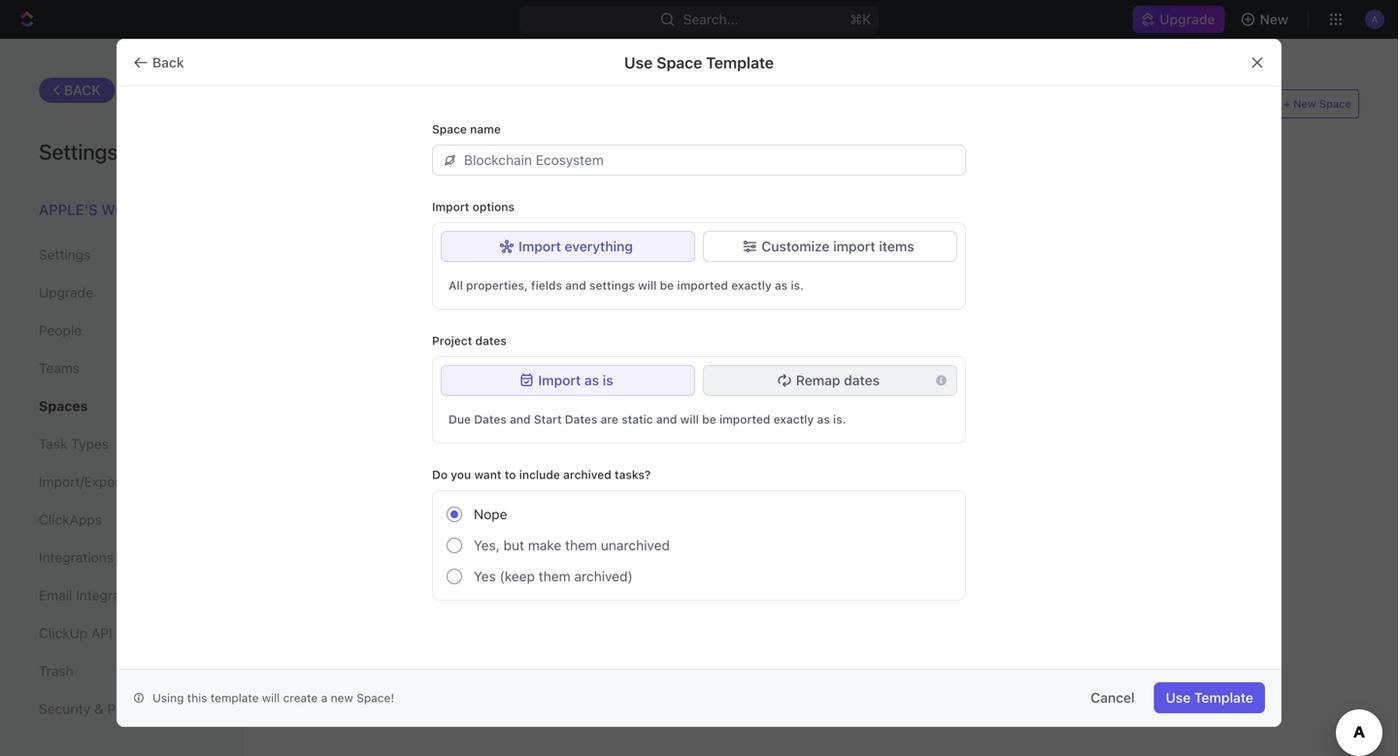 Task type: describe. For each thing, give the bounding box(es) containing it.
import as is button
[[441, 365, 696, 396]]

security & permissions
[[39, 701, 183, 717]]

email integration link
[[39, 579, 203, 613]]

back
[[153, 54, 184, 70]]

security & permissions link
[[39, 693, 203, 726]]

email integration
[[39, 588, 144, 604]]

items
[[879, 239, 915, 255]]

teams
[[39, 360, 80, 376]]

use for use space template
[[625, 53, 653, 72]]

clickapps link
[[39, 504, 203, 537]]

0 vertical spatial template
[[706, 53, 774, 72]]

new
[[331, 692, 353, 705]]

exactly inside import options element
[[732, 279, 772, 292]]

apple's
[[39, 201, 98, 218]]

archived
[[564, 468, 612, 482]]

spaces link
[[39, 390, 203, 423]]

cancel
[[1091, 690, 1135, 706]]

due
[[449, 413, 471, 426]]

import/export
[[39, 474, 125, 490]]

teams link
[[39, 352, 203, 385]]

Nope radio
[[447, 507, 462, 523]]

import for import as is
[[539, 373, 581, 389]]

be inside import options element
[[660, 279, 674, 292]]

settings element
[[0, 39, 243, 757]]

permissions
[[107, 701, 183, 717]]

to
[[505, 468, 516, 482]]

is
[[603, 373, 614, 389]]

name
[[470, 122, 501, 136]]

1 vertical spatial upgrade link
[[39, 276, 203, 309]]

integration
[[76, 588, 144, 604]]

space right +
[[1320, 98, 1352, 110]]

Yes, but make them unarchived radio
[[447, 538, 462, 554]]

as inside import options element
[[775, 279, 788, 292]]

but
[[504, 538, 525, 554]]

customize
[[762, 239, 830, 255]]

import
[[834, 239, 876, 255]]

using this template will create a new space !
[[153, 692, 394, 705]]

types
[[71, 436, 109, 452]]

all properties, fields and settings will be imported exactly as is.
[[449, 279, 804, 292]]

space left name
[[432, 122, 467, 136]]

all
[[449, 279, 463, 292]]

remap dates
[[796, 373, 880, 389]]

spaces
[[39, 398, 88, 414]]

project
[[432, 334, 472, 348]]

clickup
[[39, 626, 88, 642]]

include
[[519, 468, 560, 482]]

do you want to include archived tasks?
[[432, 468, 651, 482]]

people
[[39, 323, 82, 339]]

unarchived
[[601, 538, 670, 554]]

do you want to include archived tasks? option group
[[447, 499, 958, 593]]

yes,
[[474, 538, 500, 554]]

everything
[[565, 239, 633, 255]]

project dates element
[[432, 357, 967, 444]]

space down search...
[[657, 53, 703, 72]]

nope
[[474, 507, 508, 523]]

is. inside import options element
[[791, 279, 804, 292]]

as inside button
[[585, 373, 599, 389]]

fields
[[531, 279, 562, 292]]

dates for remap dates
[[844, 373, 880, 389]]

yes (keep them archived)
[[474, 569, 633, 585]]

yes, but make them unarchived
[[474, 538, 670, 554]]

2 horizontal spatial and
[[657, 413, 678, 426]]

a
[[321, 692, 328, 705]]

using
[[153, 692, 184, 705]]

2 dates from the left
[[565, 413, 598, 426]]

&
[[94, 701, 104, 717]]

be inside project dates element
[[703, 413, 717, 426]]

workspace
[[101, 201, 191, 218]]

import options element
[[432, 222, 967, 310]]

use space template
[[625, 53, 774, 72]]

task types
[[39, 436, 109, 452]]

task
[[39, 436, 68, 452]]

Blockchain Ecosystem text field
[[464, 146, 955, 175]]

1 vertical spatial them
[[539, 569, 571, 585]]

0 horizontal spatial and
[[510, 413, 531, 426]]

settings link
[[39, 238, 203, 272]]

properties,
[[466, 279, 528, 292]]



Task type: vqa. For each thing, say whether or not it's contained in the screenshot.
the settings
yes



Task type: locate. For each thing, give the bounding box(es) containing it.
imported inside project dates element
[[720, 413, 771, 426]]

dates left are
[[565, 413, 598, 426]]

import for import options
[[432, 200, 470, 214]]

1 horizontal spatial dates
[[844, 373, 880, 389]]

0 vertical spatial is.
[[791, 279, 804, 292]]

1 horizontal spatial upgrade
[[1160, 11, 1216, 27]]

1 dates from the left
[[474, 413, 507, 426]]

upgrade link left 'new' button
[[1133, 6, 1226, 33]]

start
[[534, 413, 562, 426]]

import up fields
[[519, 239, 561, 255]]

settings inside 'link'
[[39, 247, 91, 263]]

you
[[451, 468, 471, 482]]

be right static in the left of the page
[[703, 413, 717, 426]]

clickup api
[[39, 626, 112, 642]]

clickapps
[[39, 512, 102, 528]]

integrations link
[[39, 542, 203, 575]]

import/export link
[[39, 466, 203, 499]]

dates for project dates
[[476, 334, 507, 348]]

1 horizontal spatial upgrade link
[[1133, 6, 1226, 33]]

0 vertical spatial will
[[638, 279, 657, 292]]

options
[[473, 200, 515, 214]]

new up +
[[1261, 11, 1289, 27]]

tasks?
[[615, 468, 651, 482]]

import everything button
[[441, 231, 696, 262]]

project dates
[[432, 334, 507, 348]]

0 vertical spatial settings
[[39, 139, 118, 164]]

trash
[[39, 664, 74, 680]]

0 vertical spatial upgrade link
[[1133, 6, 1226, 33]]

apple's workspace
[[39, 201, 191, 218]]

import as is
[[539, 373, 614, 389]]

import up start
[[539, 373, 581, 389]]

upgrade link
[[1133, 6, 1226, 33], [39, 276, 203, 309]]

is. down remap dates
[[834, 413, 847, 426]]

remap
[[796, 373, 841, 389]]

customize import items
[[762, 239, 915, 255]]

2 horizontal spatial as
[[818, 413, 830, 426]]

0 horizontal spatial be
[[660, 279, 674, 292]]

2 vertical spatial as
[[818, 413, 830, 426]]

1 vertical spatial imported
[[720, 413, 771, 426]]

1 vertical spatial settings
[[39, 247, 91, 263]]

import left options on the top
[[432, 200, 470, 214]]

2 settings from the top
[[39, 247, 91, 263]]

trash link
[[39, 655, 203, 688]]

archived)
[[575, 569, 633, 585]]

upgrade inside settings element
[[39, 285, 93, 301]]

1 vertical spatial is.
[[834, 413, 847, 426]]

api
[[91, 626, 112, 642]]

0 vertical spatial upgrade
[[1160, 11, 1216, 27]]

them down make
[[539, 569, 571, 585]]

and right fields
[[566, 279, 586, 292]]

0 vertical spatial exactly
[[732, 279, 772, 292]]

security
[[39, 701, 91, 717]]

template
[[211, 692, 259, 705]]

upgrade
[[1160, 11, 1216, 27], [39, 285, 93, 301]]

dates right project
[[476, 334, 507, 348]]

0 vertical spatial them
[[565, 538, 597, 554]]

0 vertical spatial import
[[432, 200, 470, 214]]

due dates and start dates are static and will be imported exactly as is.
[[449, 413, 847, 426]]

dates inside button
[[844, 373, 880, 389]]

2 horizontal spatial will
[[681, 413, 699, 426]]

imported down remap dates button
[[720, 413, 771, 426]]

space name
[[432, 122, 501, 136]]

!
[[391, 692, 394, 705]]

0 horizontal spatial dates
[[474, 413, 507, 426]]

1 horizontal spatial be
[[703, 413, 717, 426]]

upgrade link up people link
[[39, 276, 203, 309]]

0 horizontal spatial upgrade
[[39, 285, 93, 301]]

new button
[[1233, 4, 1301, 35]]

1 horizontal spatial exactly
[[774, 413, 814, 426]]

use for use template
[[1166, 690, 1191, 706]]

0 vertical spatial as
[[775, 279, 788, 292]]

and left start
[[510, 413, 531, 426]]

1 horizontal spatial is.
[[834, 413, 847, 426]]

back
[[64, 82, 101, 98]]

create
[[283, 692, 318, 705]]

be right the settings on the left top
[[660, 279, 674, 292]]

imported right the settings on the left top
[[678, 279, 729, 292]]

0 vertical spatial new
[[1261, 11, 1289, 27]]

new inside button
[[1261, 11, 1289, 27]]

is. down customize
[[791, 279, 804, 292]]

1 vertical spatial upgrade
[[39, 285, 93, 301]]

people link
[[39, 314, 203, 347]]

new
[[1261, 11, 1289, 27], [1294, 98, 1317, 110]]

and right static in the left of the page
[[657, 413, 678, 426]]

1 vertical spatial template
[[1195, 690, 1254, 706]]

clickup api link
[[39, 617, 203, 650]]

yes
[[474, 569, 496, 585]]

will left create
[[262, 692, 280, 705]]

exactly down customize
[[732, 279, 772, 292]]

0 vertical spatial dates
[[476, 334, 507, 348]]

Yes (keep them archived) radio
[[447, 569, 462, 585]]

imported inside import options element
[[678, 279, 729, 292]]

1 vertical spatial will
[[681, 413, 699, 426]]

+ new space
[[1284, 98, 1352, 110]]

0 horizontal spatial exactly
[[732, 279, 772, 292]]

1 vertical spatial new
[[1294, 98, 1317, 110]]

upgrade up "people"
[[39, 285, 93, 301]]

as down customize
[[775, 279, 788, 292]]

do
[[432, 468, 448, 482]]

customize import items button
[[703, 231, 958, 262]]

back button
[[125, 47, 196, 78]]

1 horizontal spatial will
[[638, 279, 657, 292]]

will right static in the left of the page
[[681, 413, 699, 426]]

are
[[601, 413, 619, 426]]

import everything
[[519, 239, 633, 255]]

1 vertical spatial be
[[703, 413, 717, 426]]

make
[[528, 538, 562, 554]]

upgrade left 'new' button
[[1160, 11, 1216, 27]]

static
[[622, 413, 653, 426]]

1 vertical spatial exactly
[[774, 413, 814, 426]]

use inside button
[[1166, 690, 1191, 706]]

use template
[[1166, 690, 1254, 706]]

1 vertical spatial import
[[519, 239, 561, 255]]

1 vertical spatial dates
[[844, 373, 880, 389]]

0 vertical spatial be
[[660, 279, 674, 292]]

1 vertical spatial use
[[1166, 690, 1191, 706]]

1 horizontal spatial dates
[[565, 413, 598, 426]]

will
[[638, 279, 657, 292], [681, 413, 699, 426], [262, 692, 280, 705]]

0 horizontal spatial dates
[[476, 334, 507, 348]]

cancel button
[[1080, 683, 1147, 714]]

dates right remap
[[844, 373, 880, 389]]

will inside import options element
[[638, 279, 657, 292]]

0 vertical spatial imported
[[678, 279, 729, 292]]

0 vertical spatial use
[[625, 53, 653, 72]]

search...
[[683, 11, 739, 27]]

settings
[[39, 139, 118, 164], [39, 247, 91, 263]]

0 horizontal spatial new
[[1261, 11, 1289, 27]]

them right make
[[565, 538, 597, 554]]

space right new
[[357, 692, 391, 705]]

template
[[706, 53, 774, 72], [1195, 690, 1254, 706]]

⌘k
[[850, 11, 872, 27]]

will right the settings on the left top
[[638, 279, 657, 292]]

as left is
[[585, 373, 599, 389]]

1 settings from the top
[[39, 139, 118, 164]]

0 horizontal spatial as
[[585, 373, 599, 389]]

import
[[432, 200, 470, 214], [519, 239, 561, 255], [539, 373, 581, 389]]

this
[[187, 692, 207, 705]]

settings down apple's
[[39, 247, 91, 263]]

0 horizontal spatial upgrade link
[[39, 276, 203, 309]]

1 horizontal spatial use
[[1166, 690, 1191, 706]]

settings
[[590, 279, 635, 292]]

2 vertical spatial import
[[539, 373, 581, 389]]

is. inside project dates element
[[834, 413, 847, 426]]

1 horizontal spatial new
[[1294, 98, 1317, 110]]

0 horizontal spatial use
[[625, 53, 653, 72]]

import inside button
[[519, 239, 561, 255]]

and inside import options element
[[566, 279, 586, 292]]

task types link
[[39, 428, 203, 461]]

integrations
[[39, 550, 114, 566]]

as down remap dates button
[[818, 413, 830, 426]]

import inside button
[[539, 373, 581, 389]]

import for import everything
[[519, 239, 561, 255]]

and
[[566, 279, 586, 292], [510, 413, 531, 426], [657, 413, 678, 426]]

dates right due
[[474, 413, 507, 426]]

settings up apple's
[[39, 139, 118, 164]]

exactly inside project dates element
[[774, 413, 814, 426]]

use
[[625, 53, 653, 72], [1166, 690, 1191, 706]]

new right +
[[1294, 98, 1317, 110]]

+
[[1284, 98, 1291, 110]]

1 vertical spatial as
[[585, 373, 599, 389]]

template inside button
[[1195, 690, 1254, 706]]

0 horizontal spatial is.
[[791, 279, 804, 292]]

1 horizontal spatial and
[[566, 279, 586, 292]]

0 horizontal spatial will
[[262, 692, 280, 705]]

2 vertical spatial will
[[262, 692, 280, 705]]

use template button
[[1155, 683, 1266, 714]]

0 horizontal spatial template
[[706, 53, 774, 72]]

will inside project dates element
[[681, 413, 699, 426]]

is.
[[791, 279, 804, 292], [834, 413, 847, 426]]

1 horizontal spatial as
[[775, 279, 788, 292]]

1 horizontal spatial template
[[1195, 690, 1254, 706]]

dates
[[476, 334, 507, 348], [844, 373, 880, 389]]

exactly down remap
[[774, 413, 814, 426]]

back link
[[39, 78, 115, 103]]

want
[[475, 468, 502, 482]]

import options
[[432, 200, 515, 214]]

be
[[660, 279, 674, 292], [703, 413, 717, 426]]



